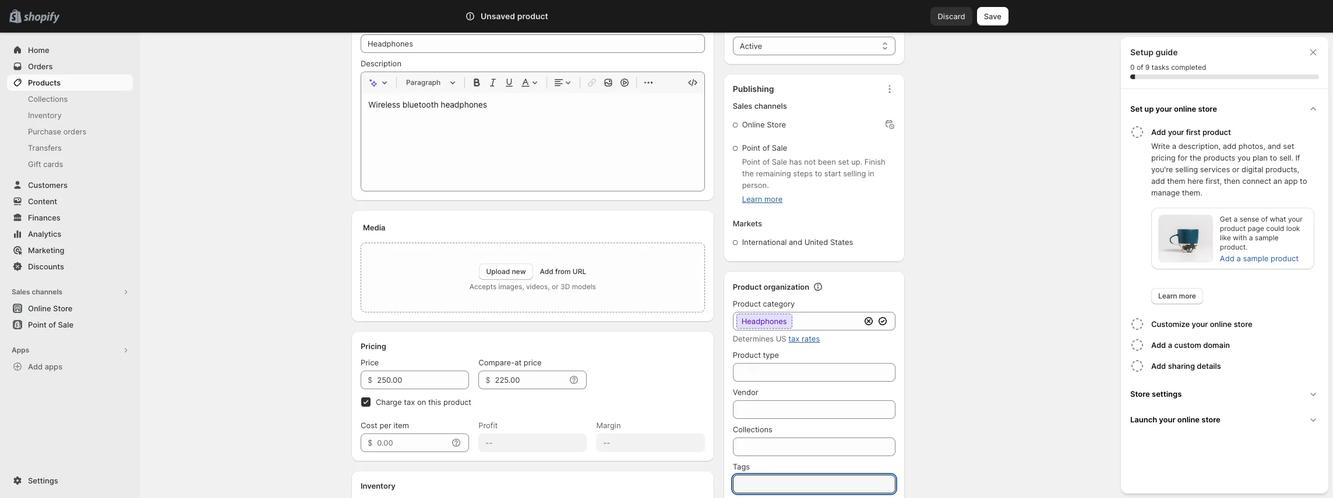 Task type: describe. For each thing, give the bounding box(es) containing it.
shopify image
[[23, 12, 60, 24]]

vendor
[[733, 388, 758, 397]]

mark add sharing details as done image
[[1130, 360, 1144, 374]]

product up title text field
[[517, 11, 548, 21]]

been
[[818, 157, 836, 167]]

0 horizontal spatial tax
[[404, 398, 415, 407]]

publishing
[[733, 84, 774, 94]]

what
[[1270, 215, 1286, 224]]

app
[[1284, 177, 1298, 186]]

tags
[[733, 463, 750, 472]]

product organization
[[733, 283, 810, 292]]

3d
[[561, 283, 570, 291]]

cost
[[361, 421, 377, 431]]

1 horizontal spatial to
[[1270, 153, 1277, 163]]

customize your online store button
[[1151, 314, 1324, 335]]

description,
[[1179, 142, 1221, 151]]

upload new button
[[479, 264, 533, 280]]

sale inside point of sale has not been set up. finish the remaining steps to start selling in person. learn more
[[772, 157, 787, 167]]

remaining
[[756, 169, 791, 178]]

the for remaining
[[742, 169, 754, 178]]

customize your online store
[[1151, 320, 1253, 329]]

start
[[824, 169, 841, 178]]

product right this
[[443, 398, 471, 407]]

home
[[28, 45, 49, 55]]

get a sense of what your product page could look like with a sample product. add a sample product
[[1220, 215, 1303, 263]]

0 horizontal spatial inventory
[[28, 111, 62, 120]]

tasks
[[1152, 63, 1169, 72]]

0 vertical spatial store
[[767, 120, 786, 129]]

a for write a description, add photos, and set pricing for the products you plan to sell. if you're selling services or digital products, add them here first, then connect an app to manage them.
[[1172, 142, 1177, 151]]

you
[[1238, 153, 1251, 163]]

add for custom
[[1151, 341, 1166, 350]]

markets
[[733, 219, 762, 228]]

and inside write a description, add photos, and set pricing for the products you plan to sell. if you're selling services or digital products, add them here first, then connect an app to manage them.
[[1268, 142, 1281, 151]]

online store link
[[7, 301, 133, 317]]

search button
[[498, 7, 836, 26]]

plan
[[1253, 153, 1268, 163]]

margin
[[596, 421, 621, 431]]

guide
[[1156, 47, 1178, 57]]

purchase orders
[[28, 127, 86, 136]]

compare-
[[479, 358, 515, 368]]

Price text field
[[377, 371, 469, 390]]

then
[[1224, 177, 1240, 186]]

category
[[763, 300, 795, 309]]

point of sale link
[[7, 317, 133, 333]]

search
[[517, 12, 542, 21]]

cards
[[43, 160, 63, 169]]

add sharing details
[[1151, 362, 1221, 371]]

1 vertical spatial collections
[[733, 425, 773, 435]]

active
[[740, 41, 762, 51]]

0 horizontal spatial learn more link
[[742, 195, 783, 204]]

description
[[361, 59, 401, 68]]

point inside point of sale has not been set up. finish the remaining steps to start selling in person. learn more
[[742, 157, 760, 167]]

the for products
[[1190, 153, 1202, 163]]

store settings button
[[1126, 382, 1324, 407]]

learn inside point of sale has not been set up. finish the remaining steps to start selling in person. learn more
[[742, 195, 762, 204]]

sale inside the point of sale link
[[58, 320, 73, 330]]

images,
[[499, 283, 524, 291]]

profit
[[479, 421, 498, 431]]

an
[[1274, 177, 1282, 186]]

set for sell.
[[1283, 142, 1294, 151]]

$ for price
[[368, 376, 373, 385]]

0
[[1130, 63, 1135, 72]]

orders link
[[7, 58, 133, 75]]

for
[[1178, 153, 1188, 163]]

Profit text field
[[479, 434, 587, 453]]

from
[[555, 267, 571, 276]]

online inside button
[[28, 304, 51, 314]]

store inside setup guide dialog
[[1130, 390, 1150, 399]]

your inside button
[[1156, 104, 1172, 114]]

0 vertical spatial sale
[[772, 143, 787, 153]]

add from url button
[[540, 267, 586, 276]]

save button
[[977, 7, 1009, 26]]

write
[[1151, 142, 1170, 151]]

gift cards
[[28, 160, 63, 169]]

add a custom domain
[[1151, 341, 1230, 350]]

states
[[830, 238, 853, 247]]

sales channels button
[[7, 284, 133, 301]]

mark add a custom domain as done image
[[1130, 339, 1144, 353]]

marketing link
[[7, 242, 133, 259]]

paragraph button
[[401, 76, 460, 90]]

0 vertical spatial tax
[[789, 334, 800, 344]]

finances
[[28, 213, 60, 223]]

sell.
[[1279, 153, 1294, 163]]

apps button
[[7, 343, 133, 359]]

launch
[[1130, 415, 1157, 425]]

upload new
[[486, 267, 526, 276]]

inventory link
[[7, 107, 133, 124]]

gift cards link
[[7, 156, 133, 172]]

1 vertical spatial sample
[[1243, 254, 1269, 263]]

you're
[[1151, 165, 1173, 174]]

price
[[524, 358, 542, 368]]

of inside button
[[49, 320, 56, 330]]

sharing
[[1168, 362, 1195, 371]]

international
[[742, 238, 787, 247]]

your inside get a sense of what your product page could look like with a sample product. add a sample product
[[1288, 215, 1303, 224]]

transfers link
[[7, 140, 133, 156]]

custom
[[1174, 341, 1201, 350]]

0 vertical spatial online store
[[742, 120, 786, 129]]

paragraph
[[406, 78, 441, 87]]

url
[[573, 267, 586, 276]]

charge
[[376, 398, 402, 407]]

person.
[[742, 181, 769, 190]]

services
[[1200, 165, 1230, 174]]

add from url
[[540, 267, 586, 276]]

up
[[1145, 104, 1154, 114]]

Title text field
[[361, 34, 705, 53]]

add apps button
[[7, 359, 133, 375]]

item
[[394, 421, 409, 431]]

store inside button
[[1198, 104, 1217, 114]]

store for customize your online store
[[1234, 320, 1253, 329]]

a for add a custom domain
[[1168, 341, 1173, 350]]

online for customize your online store
[[1210, 320, 1232, 329]]

product inside button
[[1203, 128, 1231, 137]]

apps
[[12, 346, 29, 355]]

0 of 9 tasks completed
[[1130, 63, 1206, 72]]

finances link
[[7, 210, 133, 226]]

settings
[[28, 477, 58, 486]]

save
[[984, 12, 1002, 21]]

0 vertical spatial channels
[[754, 101, 787, 111]]

not
[[804, 157, 816, 167]]

product for product type
[[733, 351, 761, 360]]



Task type: locate. For each thing, give the bounding box(es) containing it.
first
[[1186, 128, 1201, 137]]

0 horizontal spatial online store
[[28, 304, 72, 314]]

online inside button
[[1174, 104, 1196, 114]]

1 horizontal spatial learn more link
[[1151, 288, 1203, 305]]

Vendor text field
[[733, 401, 896, 420]]

3 product from the top
[[733, 351, 761, 360]]

orders
[[63, 127, 86, 136]]

selling down the for
[[1175, 165, 1198, 174]]

your left 'first'
[[1168, 128, 1184, 137]]

1 vertical spatial the
[[742, 169, 754, 178]]

add your first product element
[[1128, 140, 1324, 305]]

1 vertical spatial set
[[838, 157, 849, 167]]

online store up point of sale button
[[28, 304, 72, 314]]

add left from
[[540, 267, 554, 276]]

setup
[[1130, 47, 1154, 57]]

a right get
[[1234, 215, 1238, 224]]

us
[[776, 334, 786, 344]]

store up launch
[[1130, 390, 1150, 399]]

1 vertical spatial learn more link
[[1151, 288, 1203, 305]]

finish
[[865, 157, 886, 167]]

2 vertical spatial product
[[733, 351, 761, 360]]

point up "remaining"
[[742, 143, 760, 153]]

selling down up.
[[843, 169, 866, 178]]

gift
[[28, 160, 41, 169]]

pricing
[[361, 342, 386, 351]]

purchase
[[28, 127, 61, 136]]

add right mark add a custom domain as done image
[[1151, 341, 1166, 350]]

selling inside write a description, add photos, and set pricing for the products you plan to sell. if you're selling services or digital products, add them here first, then connect an app to manage them.
[[1175, 165, 1198, 174]]

product type
[[733, 351, 779, 360]]

products
[[28, 78, 61, 87]]

sales inside "button"
[[12, 288, 30, 297]]

discounts
[[28, 262, 64, 272]]

add for details
[[1151, 362, 1166, 371]]

your for customize your online store
[[1192, 320, 1208, 329]]

point up apps
[[28, 320, 47, 330]]

selling inside point of sale has not been set up. finish the remaining steps to start selling in person. learn more
[[843, 169, 866, 178]]

or left 3d
[[552, 283, 559, 291]]

1 vertical spatial sales
[[12, 288, 30, 297]]

unsaved product
[[481, 11, 548, 21]]

online down the settings
[[1178, 415, 1200, 425]]

1 vertical spatial inventory
[[361, 482, 396, 491]]

$ down cost
[[368, 439, 373, 448]]

0 horizontal spatial set
[[838, 157, 849, 167]]

online down publishing
[[742, 120, 765, 129]]

1 vertical spatial or
[[552, 283, 559, 291]]

the
[[1190, 153, 1202, 163], [742, 169, 754, 178]]

here
[[1188, 177, 1204, 186]]

0 vertical spatial point of sale
[[742, 143, 787, 153]]

2 vertical spatial store
[[1202, 415, 1221, 425]]

the inside write a description, add photos, and set pricing for the products you plan to sell. if you're selling services or digital products, add them here first, then connect an app to manage them.
[[1190, 153, 1202, 163]]

product down determines
[[733, 351, 761, 360]]

0 vertical spatial the
[[1190, 153, 1202, 163]]

0 horizontal spatial to
[[815, 169, 822, 178]]

add
[[1223, 142, 1237, 151], [1151, 177, 1165, 186]]

0 vertical spatial point
[[742, 143, 760, 153]]

setup guide
[[1130, 47, 1178, 57]]

point up person.
[[742, 157, 760, 167]]

learn more link up customize
[[1151, 288, 1203, 305]]

add your first product
[[1151, 128, 1231, 137]]

settings link
[[7, 473, 133, 489]]

sale
[[772, 143, 787, 153], [772, 157, 787, 167], [58, 320, 73, 330]]

learn more link inside 'add your first product' element
[[1151, 288, 1203, 305]]

1 horizontal spatial the
[[1190, 153, 1202, 163]]

1 horizontal spatial add
[[1223, 142, 1237, 151]]

products
[[1204, 153, 1236, 163]]

store up add a custom domain button
[[1234, 320, 1253, 329]]

0 horizontal spatial sales
[[12, 288, 30, 297]]

0 vertical spatial more
[[765, 195, 783, 204]]

online
[[1174, 104, 1196, 114], [1210, 320, 1232, 329], [1178, 415, 1200, 425]]

1 vertical spatial store
[[53, 304, 72, 314]]

could
[[1266, 224, 1285, 233]]

set up sell.
[[1283, 142, 1294, 151]]

1 vertical spatial sales channels
[[12, 288, 62, 297]]

Product type text field
[[733, 364, 896, 382]]

channels down publishing
[[754, 101, 787, 111]]

add up products
[[1223, 142, 1237, 151]]

point of sale button
[[0, 317, 140, 333]]

$ down the price
[[368, 376, 373, 385]]

international and united states
[[742, 238, 853, 247]]

a
[[1172, 142, 1177, 151], [1234, 215, 1238, 224], [1249, 234, 1253, 242], [1237, 254, 1241, 263], [1168, 341, 1173, 350]]

sales channels
[[733, 101, 787, 111], [12, 288, 62, 297]]

product down get
[[1220, 224, 1246, 233]]

add up "write"
[[1151, 128, 1166, 137]]

the up person.
[[742, 169, 754, 178]]

1 horizontal spatial and
[[1268, 142, 1281, 151]]

store down store settings button
[[1202, 415, 1221, 425]]

0 horizontal spatial learn
[[742, 195, 762, 204]]

0 vertical spatial product
[[733, 283, 762, 292]]

set up your online store button
[[1126, 96, 1324, 122]]

product down look at the right
[[1271, 254, 1299, 263]]

online up add your first product
[[1174, 104, 1196, 114]]

write a description, add photos, and set pricing for the products you plan to sell. if you're selling services or digital products, add them here first, then connect an app to manage them.
[[1151, 142, 1307, 198]]

sales
[[733, 101, 752, 111], [12, 288, 30, 297]]

steps
[[793, 169, 813, 178]]

$ for compare-at price
[[486, 376, 490, 385]]

digital
[[1242, 165, 1264, 174]]

to inside point of sale has not been set up. finish the remaining steps to start selling in person. learn more
[[815, 169, 822, 178]]

a inside button
[[1168, 341, 1173, 350]]

a inside write a description, add photos, and set pricing for the products you plan to sell. if you're selling services or digital products, add them here first, then connect an app to manage them.
[[1172, 142, 1177, 151]]

get
[[1220, 215, 1232, 224]]

your right launch
[[1159, 415, 1176, 425]]

0 horizontal spatial more
[[765, 195, 783, 204]]

0 horizontal spatial or
[[552, 283, 559, 291]]

set left up.
[[838, 157, 849, 167]]

your for launch your online store
[[1159, 415, 1176, 425]]

point inside button
[[28, 320, 47, 330]]

add
[[1151, 128, 1166, 137], [1220, 254, 1235, 263], [540, 267, 554, 276], [1151, 341, 1166, 350], [1151, 362, 1166, 371], [28, 362, 43, 372]]

mark customize your online store as done image
[[1130, 318, 1144, 332]]

online up domain
[[1210, 320, 1232, 329]]

0 vertical spatial add
[[1223, 142, 1237, 151]]

to left the start
[[815, 169, 822, 178]]

product
[[517, 11, 548, 21], [1203, 128, 1231, 137], [1220, 224, 1246, 233], [1271, 254, 1299, 263], [443, 398, 471, 407]]

and up sell.
[[1268, 142, 1281, 151]]

sample down product.
[[1243, 254, 1269, 263]]

store down publishing
[[767, 120, 786, 129]]

and
[[1268, 142, 1281, 151], [789, 238, 802, 247]]

product down product organization
[[733, 300, 761, 309]]

collections down products
[[28, 94, 68, 104]]

to right app
[[1300, 177, 1307, 186]]

1 vertical spatial point
[[742, 157, 760, 167]]

0 horizontal spatial store
[[53, 304, 72, 314]]

or inside write a description, add photos, and set pricing for the products you plan to sell. if you're selling services or digital products, add them here first, then connect an app to manage them.
[[1232, 165, 1240, 174]]

set for selling
[[838, 157, 849, 167]]

Product category text field
[[733, 312, 861, 331]]

0 horizontal spatial the
[[742, 169, 754, 178]]

1 vertical spatial more
[[1179, 292, 1196, 301]]

0 horizontal spatial point of sale
[[28, 320, 73, 330]]

online for launch your online store
[[1178, 415, 1200, 425]]

add inside get a sense of what your product page could look like with a sample product. add a sample product
[[1220, 254, 1235, 263]]

discard button
[[931, 7, 972, 26]]

learn inside 'add your first product' element
[[1158, 292, 1177, 301]]

1 vertical spatial and
[[789, 238, 802, 247]]

store
[[1198, 104, 1217, 114], [1234, 320, 1253, 329], [1202, 415, 1221, 425]]

1 vertical spatial store
[[1234, 320, 1253, 329]]

marketing
[[28, 246, 64, 255]]

$ for cost per item
[[368, 439, 373, 448]]

the inside point of sale has not been set up. finish the remaining steps to start selling in person. learn more
[[742, 169, 754, 178]]

inventory up purchase
[[28, 111, 62, 120]]

inventory
[[28, 111, 62, 120], [361, 482, 396, 491]]

1 product from the top
[[733, 283, 762, 292]]

0 vertical spatial online
[[1174, 104, 1196, 114]]

of
[[1137, 63, 1144, 72], [763, 143, 770, 153], [763, 157, 770, 167], [1261, 215, 1268, 224], [49, 320, 56, 330]]

add down "you're"
[[1151, 177, 1165, 186]]

2 horizontal spatial to
[[1300, 177, 1307, 186]]

more inside point of sale has not been set up. finish the remaining steps to start selling in person. learn more
[[765, 195, 783, 204]]

1 vertical spatial product
[[733, 300, 761, 309]]

unsaved
[[481, 11, 515, 21]]

add down product.
[[1220, 254, 1235, 263]]

1 vertical spatial add
[[1151, 177, 1165, 186]]

1 horizontal spatial tax
[[789, 334, 800, 344]]

of inside get a sense of what your product page could look like with a sample product. add a sample product
[[1261, 215, 1268, 224]]

tax left on
[[404, 398, 415, 407]]

learn down person.
[[742, 195, 762, 204]]

1 vertical spatial online store
[[28, 304, 72, 314]]

2 vertical spatial point
[[28, 320, 47, 330]]

or
[[1232, 165, 1240, 174], [552, 283, 559, 291]]

Collections text field
[[733, 438, 896, 457]]

set up your online store
[[1130, 104, 1217, 114]]

store up 'first'
[[1198, 104, 1217, 114]]

0 horizontal spatial sales channels
[[12, 288, 62, 297]]

this
[[428, 398, 441, 407]]

1 horizontal spatial inventory
[[361, 482, 396, 491]]

1 vertical spatial point of sale
[[28, 320, 73, 330]]

point of sale up "remaining"
[[742, 143, 787, 153]]

0 vertical spatial sales channels
[[733, 101, 787, 111]]

0 vertical spatial learn more link
[[742, 195, 783, 204]]

a right "write"
[[1172, 142, 1177, 151]]

orders
[[28, 62, 53, 71]]

1 horizontal spatial or
[[1232, 165, 1240, 174]]

0 vertical spatial sales
[[733, 101, 752, 111]]

1 horizontal spatial online store
[[742, 120, 786, 129]]

0 horizontal spatial selling
[[843, 169, 866, 178]]

online up point of sale button
[[28, 304, 51, 314]]

2 vertical spatial online
[[1178, 415, 1200, 425]]

more up customize your online store
[[1179, 292, 1196, 301]]

collections
[[28, 94, 68, 104], [733, 425, 773, 435]]

a left custom
[[1168, 341, 1173, 350]]

1 horizontal spatial learn
[[1158, 292, 1177, 301]]

9
[[1145, 63, 1150, 72]]

1 horizontal spatial point of sale
[[742, 143, 787, 153]]

0 vertical spatial learn
[[742, 195, 762, 204]]

first,
[[1206, 177, 1222, 186]]

1 vertical spatial sale
[[772, 157, 787, 167]]

united
[[805, 238, 828, 247]]

online store inside online store link
[[28, 304, 72, 314]]

products link
[[7, 75, 133, 91]]

Margin text field
[[596, 434, 705, 453]]

setup guide dialog
[[1121, 37, 1329, 494]]

1 vertical spatial online
[[28, 304, 51, 314]]

1 horizontal spatial online
[[742, 120, 765, 129]]

store settings
[[1130, 390, 1182, 399]]

them
[[1167, 177, 1186, 186]]

Tags text field
[[733, 476, 896, 494]]

add for first
[[1151, 128, 1166, 137]]

pricing
[[1151, 153, 1176, 163]]

your for add your first product
[[1168, 128, 1184, 137]]

learn up customize
[[1158, 292, 1177, 301]]

products,
[[1266, 165, 1300, 174]]

set inside write a description, add photos, and set pricing for the products you plan to sell. if you're selling services or digital products, add them here first, then connect an app to manage them.
[[1283, 142, 1294, 151]]

sales down discounts
[[12, 288, 30, 297]]

2 product from the top
[[733, 300, 761, 309]]

Compare-at price text field
[[495, 371, 566, 390]]

2 vertical spatial store
[[1130, 390, 1150, 399]]

a down page
[[1249, 234, 1253, 242]]

collections down vendor on the bottom right of page
[[733, 425, 773, 435]]

learn more link down person.
[[742, 195, 783, 204]]

collections link
[[7, 91, 133, 107]]

1 horizontal spatial channels
[[754, 101, 787, 111]]

0 vertical spatial and
[[1268, 142, 1281, 151]]

store for launch your online store
[[1202, 415, 1221, 425]]

launch your online store
[[1130, 415, 1221, 425]]

add for url
[[540, 267, 554, 276]]

page
[[1248, 224, 1264, 233]]

0 horizontal spatial collections
[[28, 94, 68, 104]]

0 vertical spatial set
[[1283, 142, 1294, 151]]

add right mark add sharing details as done image
[[1151, 362, 1166, 371]]

1 horizontal spatial store
[[767, 120, 786, 129]]

or up then
[[1232, 165, 1240, 174]]

point of sale down online store button in the left bottom of the page
[[28, 320, 73, 330]]

mark add your first product as done image
[[1130, 125, 1144, 139]]

set
[[1130, 104, 1143, 114]]

sales channels down discounts
[[12, 288, 62, 297]]

product for product category
[[733, 300, 761, 309]]

more down person.
[[765, 195, 783, 204]]

a for get a sense of what your product page could look like with a sample product. add a sample product
[[1234, 215, 1238, 224]]

1 vertical spatial channels
[[32, 288, 62, 297]]

sales channels down publishing
[[733, 101, 787, 111]]

0 vertical spatial sample
[[1255, 234, 1279, 242]]

set inside point of sale has not been set up. finish the remaining steps to start selling in person. learn more
[[838, 157, 849, 167]]

them.
[[1182, 188, 1203, 198]]

channels down discounts
[[32, 288, 62, 297]]

2 vertical spatial sale
[[58, 320, 73, 330]]

inventory down cost per item text field
[[361, 482, 396, 491]]

point of sale inside button
[[28, 320, 73, 330]]

0 horizontal spatial and
[[789, 238, 802, 247]]

0 horizontal spatial channels
[[32, 288, 62, 297]]

1 horizontal spatial selling
[[1175, 165, 1198, 174]]

apps
[[45, 362, 62, 372]]

your inside button
[[1168, 128, 1184, 137]]

Cost per item text field
[[377, 434, 448, 453]]

store up point of sale button
[[53, 304, 72, 314]]

your right 'up'
[[1156, 104, 1172, 114]]

point
[[742, 143, 760, 153], [742, 157, 760, 167], [28, 320, 47, 330]]

1 vertical spatial online
[[1210, 320, 1232, 329]]

add left apps
[[28, 362, 43, 372]]

0 vertical spatial collections
[[28, 94, 68, 104]]

online store down publishing
[[742, 120, 786, 129]]

0 horizontal spatial online
[[28, 304, 51, 314]]

tax right us
[[789, 334, 800, 344]]

look
[[1286, 224, 1300, 233]]

charge tax on this product
[[376, 398, 471, 407]]

product up description,
[[1203, 128, 1231, 137]]

on
[[417, 398, 426, 407]]

sample down could
[[1255, 234, 1279, 242]]

0 vertical spatial or
[[1232, 165, 1240, 174]]

1 horizontal spatial collections
[[733, 425, 773, 435]]

1 vertical spatial learn
[[1158, 292, 1177, 301]]

$ down compare-
[[486, 376, 490, 385]]

product up product category
[[733, 283, 762, 292]]

channels inside "button"
[[32, 288, 62, 297]]

1 horizontal spatial sales channels
[[733, 101, 787, 111]]

to left sell.
[[1270, 153, 1277, 163]]

analytics
[[28, 230, 61, 239]]

content
[[28, 197, 57, 206]]

rates
[[802, 334, 820, 344]]

1 horizontal spatial set
[[1283, 142, 1294, 151]]

1 horizontal spatial more
[[1179, 292, 1196, 301]]

1 vertical spatial tax
[[404, 398, 415, 407]]

1 horizontal spatial sales
[[733, 101, 752, 111]]

0 vertical spatial inventory
[[28, 111, 62, 120]]

and left united
[[789, 238, 802, 247]]

sales channels inside "button"
[[12, 288, 62, 297]]

models
[[572, 283, 596, 291]]

learn more link
[[742, 195, 783, 204], [1151, 288, 1203, 305]]

product for product organization
[[733, 283, 762, 292]]

channels
[[754, 101, 787, 111], [32, 288, 62, 297]]

of inside point of sale has not been set up. finish the remaining steps to start selling in person. learn more
[[763, 157, 770, 167]]

add your first product button
[[1151, 122, 1324, 140]]

0 vertical spatial online
[[742, 120, 765, 129]]

collections inside collections link
[[28, 94, 68, 104]]

your up look at the right
[[1288, 215, 1303, 224]]

manage
[[1151, 188, 1180, 198]]

your up 'add a custom domain'
[[1192, 320, 1208, 329]]

more inside 'add your first product' element
[[1179, 292, 1196, 301]]

domain
[[1203, 341, 1230, 350]]

the down description,
[[1190, 153, 1202, 163]]

sales down publishing
[[733, 101, 752, 111]]

2 horizontal spatial store
[[1130, 390, 1150, 399]]

0 vertical spatial store
[[1198, 104, 1217, 114]]

0 horizontal spatial add
[[1151, 177, 1165, 186]]

a down product.
[[1237, 254, 1241, 263]]



Task type: vqa. For each thing, say whether or not it's contained in the screenshot.
My Store icon
no



